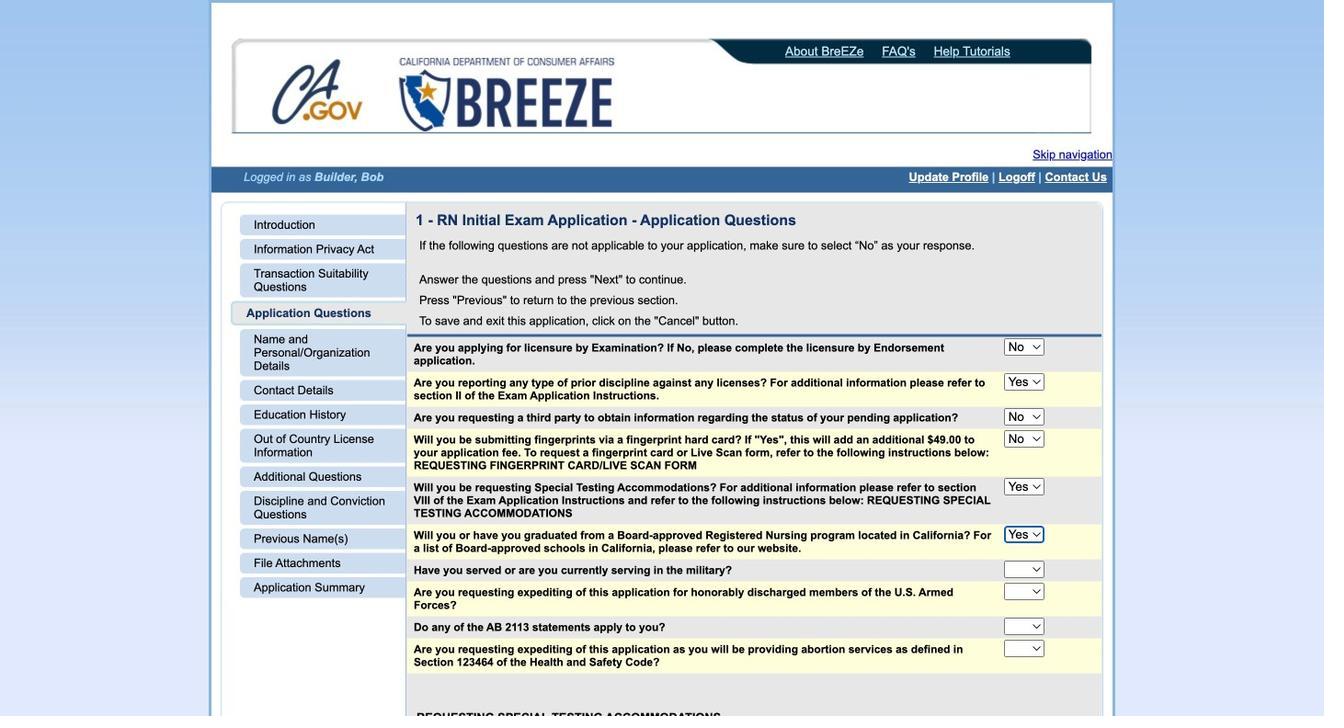Task type: describe. For each thing, give the bounding box(es) containing it.
ca.gov image
[[271, 58, 365, 130]]



Task type: locate. For each thing, give the bounding box(es) containing it.
state of california breeze image
[[395, 58, 618, 132]]



Task type: vqa. For each thing, say whether or not it's contained in the screenshot.
ca.gov IMAGE
yes



